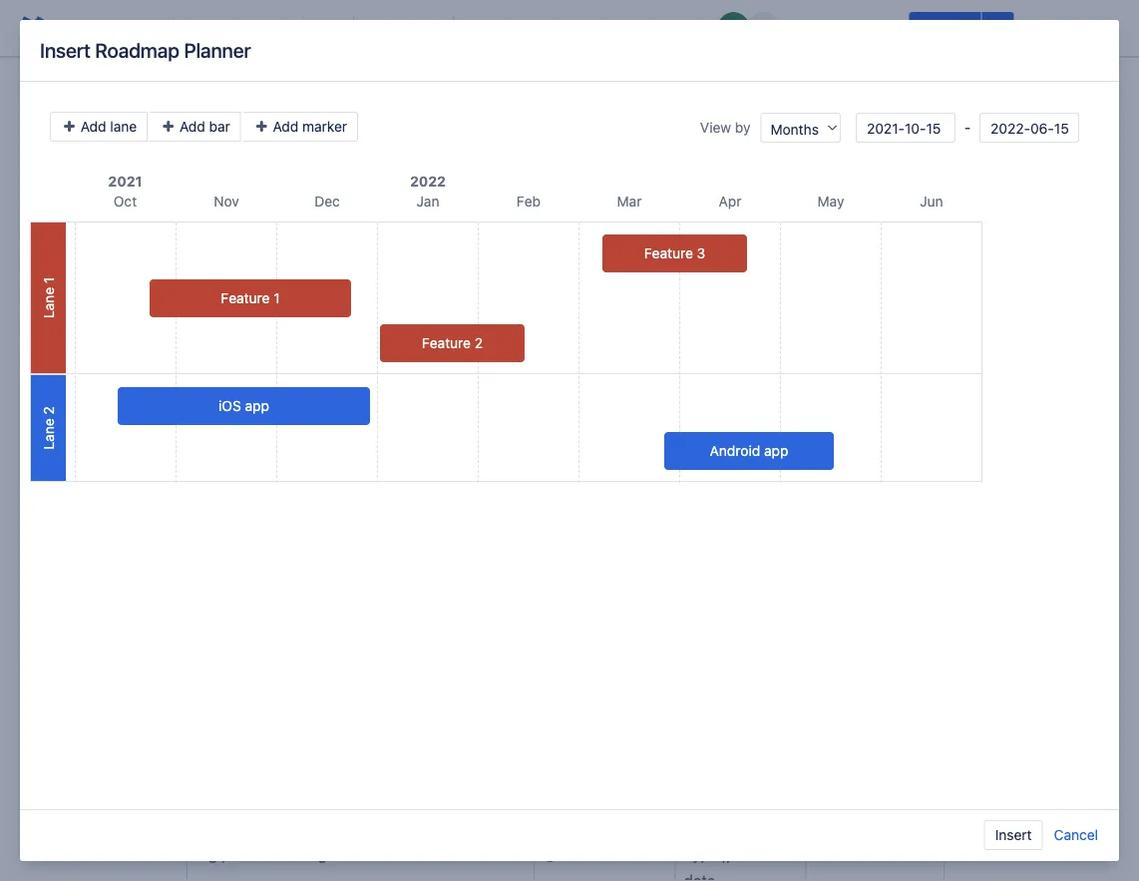 Task type: describe. For each thing, give the bounding box(es) containing it.
redo ⌘⇧z image
[[82, 16, 106, 40]]

bold ⌘b image
[[181, 16, 205, 40]]

-
[[961, 120, 975, 136]]

ios
[[219, 398, 241, 414]]

roadmap planner
[[219, 130, 346, 149]]

add bar
[[176, 118, 230, 135]]

android app
[[710, 443, 789, 459]]

add lane button
[[50, 112, 148, 142]]

insert for insert roadmap planner
[[40, 38, 91, 62]]

ruby anderson image
[[718, 12, 750, 44]]

2 for lane 2
[[40, 407, 56, 415]]

table image
[[563, 16, 587, 40]]

close
[[1031, 19, 1068, 36]]

feature 2
[[422, 335, 483, 351]]

mar
[[617, 193, 642, 210]]

2022 jan
[[410, 173, 446, 210]]

dec
[[315, 193, 340, 210]]

bullet list ⌘⇧8 image
[[361, 16, 384, 40]]

may
[[818, 193, 845, 210]]

add for lane
[[81, 118, 106, 135]]

status
[[815, 800, 865, 819]]

add image, video, or file image
[[502, 16, 526, 40]]

jun
[[921, 193, 944, 210]]

planner inside insert roadmap planner dialog
[[184, 38, 251, 62]]

saved
[[658, 19, 698, 36]]

cancel
[[1055, 827, 1099, 843]]

android
[[710, 443, 761, 459]]

update
[[922, 19, 970, 36]]

layouts image
[[584, 16, 608, 40]]

feature 1
[[221, 290, 280, 306]]

owner
[[543, 800, 593, 819]]

roadmap planner image
[[195, 127, 219, 151]]

insert roadmap planner dialog
[[20, 20, 1120, 861]]

1 horizontal spatial planner
[[291, 130, 346, 149]]

feature for feature 3
[[645, 245, 694, 262]]

2 for feature 2
[[475, 335, 483, 351]]

italic ⌘i image
[[202, 16, 226, 40]]

adjust update settings image
[[987, 16, 1011, 40]]

add bar button
[[150, 112, 241, 142]]

no restrictions image
[[872, 16, 896, 40]]

add for bar
[[180, 118, 205, 135]]

indent tab image
[[423, 16, 447, 40]]

help image
[[24, 829, 48, 853]]

update button
[[910, 12, 982, 44]]

view by
[[701, 119, 751, 136]]

3
[[697, 245, 706, 262]]

1 for feature 1
[[274, 290, 280, 306]]

2021
[[108, 173, 142, 190]]

feb
[[517, 193, 541, 210]]

cancel button
[[1054, 821, 1100, 850]]

oct
[[114, 193, 137, 210]]

app for android app
[[765, 443, 789, 459]]

undo ⌘z image
[[62, 16, 86, 40]]

insert for insert
[[996, 827, 1033, 843]]

view
[[701, 119, 732, 136]]

by
[[735, 119, 751, 136]]

confluence image
[[16, 12, 48, 44]]

app for ios app
[[245, 398, 269, 414]]

feature for feature 2
[[422, 335, 471, 351]]



Task type: vqa. For each thing, say whether or not it's contained in the screenshot.
Feature 1 Feature
yes



Task type: locate. For each thing, give the bounding box(es) containing it.
1 vertical spatial insert
[[996, 827, 1033, 843]]

lane
[[40, 287, 56, 319], [40, 419, 56, 450]]

0 horizontal spatial insert
[[40, 38, 91, 62]]

bar
[[209, 118, 230, 135]]

planner
[[184, 38, 251, 62], [291, 130, 346, 149]]

insert button
[[985, 821, 1044, 850]]

2021 oct
[[108, 173, 142, 210]]

1 vertical spatial 1
[[274, 290, 280, 306]]

apr
[[719, 193, 742, 210]]

app
[[245, 398, 269, 414], [765, 443, 789, 459]]

app right android
[[765, 443, 789, 459]]

nov
[[214, 193, 239, 210]]

insert
[[40, 38, 91, 62], [996, 827, 1033, 843]]

add for marker
[[273, 118, 299, 135]]

2 horizontal spatial add
[[273, 118, 299, 135]]

0 horizontal spatial feature
[[221, 290, 270, 306]]

yy-mm-dd text field
[[980, 113, 1080, 143]]

planner up bar
[[184, 38, 251, 62]]

lane 2
[[40, 407, 56, 450]]

0 horizontal spatial 2
[[40, 407, 56, 415]]

2 lane from the top
[[40, 419, 56, 450]]

1 vertical spatial app
[[765, 443, 789, 459]]

1 vertical spatial lane
[[40, 419, 56, 450]]

1 horizontal spatial 2
[[475, 335, 483, 351]]

numbered list ⌘⇧7 image
[[381, 16, 405, 40]]

0 vertical spatial 1
[[40, 277, 56, 284]]

mention image
[[522, 16, 546, 40]]

1
[[40, 277, 56, 284], [274, 290, 280, 306]]

feature
[[645, 245, 694, 262], [221, 290, 270, 306], [422, 335, 471, 351]]

add lane
[[77, 118, 137, 135]]

1 vertical spatial feature
[[221, 290, 270, 306]]

2022
[[410, 173, 446, 190]]

close button
[[1019, 12, 1080, 44]]

lane for ios
[[40, 419, 56, 450]]

insert inside insert button
[[996, 827, 1033, 843]]

milestone
[[196, 800, 271, 819]]

1 horizontal spatial feature
[[422, 335, 471, 351]]

lane 1
[[40, 277, 56, 319]]

link image
[[481, 16, 505, 40]]

0 vertical spatial roadmap
[[95, 38, 180, 62]]

2 add from the left
[[180, 118, 205, 135]]

1 horizontal spatial app
[[765, 443, 789, 459]]

insert roadmap planner
[[40, 38, 251, 62]]

emoji image
[[543, 16, 567, 40]]

0 horizontal spatial roadmap
[[95, 38, 180, 62]]

add marker
[[269, 118, 347, 135]]

0 vertical spatial insert
[[40, 38, 91, 62]]

3 add from the left
[[273, 118, 299, 135]]

1 vertical spatial roadmap
[[219, 130, 287, 149]]

feature 3
[[645, 245, 706, 262]]

add left bar
[[180, 118, 205, 135]]

yy-mm-dd text field
[[856, 113, 956, 143]]

1 for lane 1
[[40, 277, 56, 284]]

1 horizontal spatial insert
[[996, 827, 1033, 843]]

0 horizontal spatial planner
[[184, 38, 251, 62]]

0 vertical spatial 2
[[475, 335, 483, 351]]

lane for feature
[[40, 287, 56, 319]]

add
[[81, 118, 106, 135], [180, 118, 205, 135], [273, 118, 299, 135]]

2 vertical spatial feature
[[422, 335, 471, 351]]

2 horizontal spatial feature
[[645, 245, 694, 262]]

add marker button
[[243, 112, 358, 142]]

2
[[475, 335, 483, 351], [40, 407, 56, 415]]

add left lane
[[81, 118, 106, 135]]

ios app
[[219, 398, 269, 414]]

add inside button
[[180, 118, 205, 135]]

1 add from the left
[[81, 118, 106, 135]]

action item image
[[460, 16, 484, 40]]

0 horizontal spatial 1
[[40, 277, 56, 284]]

roadmap inside dialog
[[95, 38, 180, 62]]

app right the ios
[[245, 398, 269, 414]]

1 vertical spatial 2
[[40, 407, 56, 415]]

0 horizontal spatial add
[[81, 118, 106, 135]]

deadline
[[684, 800, 751, 819]]

0 vertical spatial feature
[[645, 245, 694, 262]]

lane
[[110, 118, 137, 135]]

confluence image
[[16, 12, 48, 44]]

1 lane from the top
[[40, 287, 56, 319]]

jan
[[417, 193, 440, 210]]

marker
[[303, 118, 347, 135]]

feature for feature 1
[[221, 290, 270, 306]]

add left marker
[[273, 118, 299, 135]]

1 horizontal spatial roadmap
[[219, 130, 287, 149]]

1 horizontal spatial 1
[[274, 290, 280, 306]]

outdent ⇧tab image
[[402, 16, 426, 40]]

0 vertical spatial lane
[[40, 287, 56, 319]]

1 vertical spatial planner
[[291, 130, 346, 149]]

0 vertical spatial planner
[[184, 38, 251, 62]]

0 vertical spatial app
[[245, 398, 269, 414]]

0 horizontal spatial app
[[245, 398, 269, 414]]

roadmap
[[95, 38, 180, 62], [219, 130, 287, 149]]

1 horizontal spatial add
[[180, 118, 205, 135]]

planner up the dec
[[291, 130, 346, 149]]



